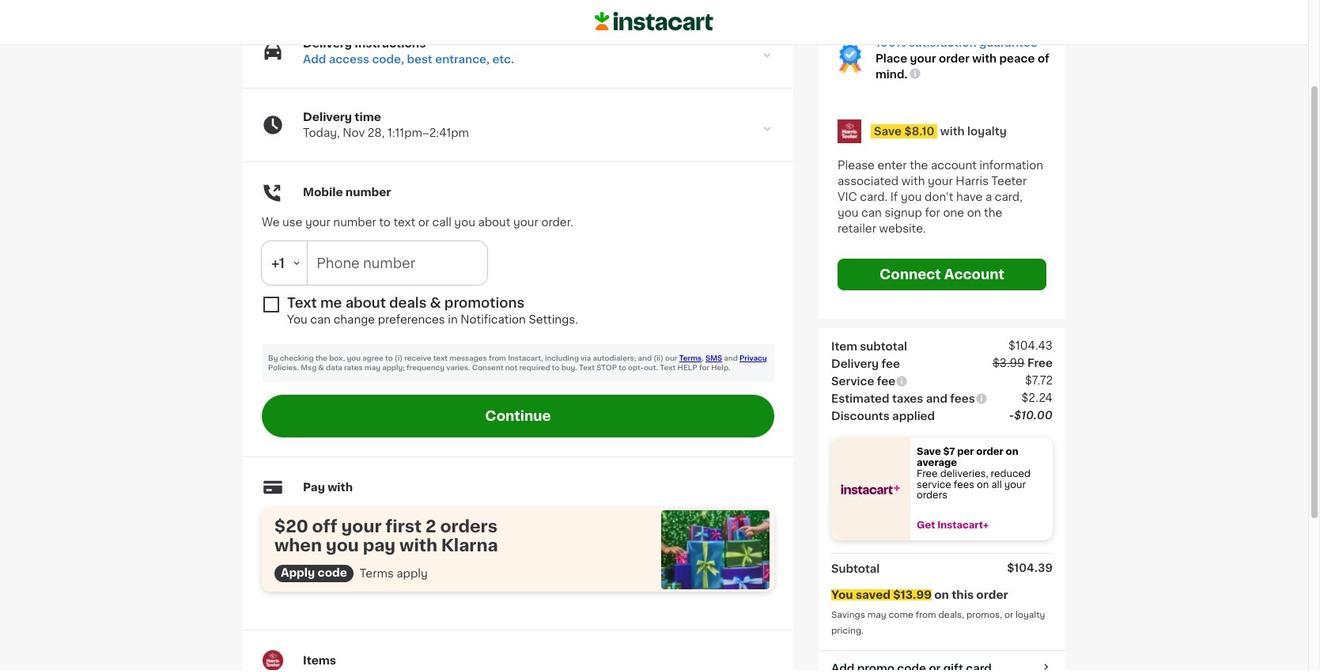 Task type: locate. For each thing, give the bounding box(es) containing it.
text
[[394, 217, 416, 228], [433, 355, 448, 362]]

the inside by checking the box, you agree to (i) receive text messages from instacart, including via autodialers; and (ii) our terms , sms and privacy policies. msg & data rates may apply; frequency varies. consent not required to buy. text stop to opt-out. text help for help.
[[315, 355, 328, 362]]

1 vertical spatial &
[[318, 364, 324, 371]]

0 horizontal spatial the
[[315, 355, 328, 362]]

1 horizontal spatial save
[[917, 447, 942, 457]]

0 vertical spatial save
[[874, 126, 902, 137]]

0 vertical spatial fees
[[951, 394, 975, 405]]

1 vertical spatial fee
[[877, 376, 896, 387]]

1 vertical spatial fees
[[954, 480, 975, 490]]

order inside place your order with peace of mind.
[[939, 53, 970, 64]]

estimated
[[832, 394, 890, 405]]

fees inside save $7 per order on average free deliveries, reduced service fees on all your orders
[[954, 480, 975, 490]]

your up the pay
[[341, 518, 382, 535]]

from up 'consent'
[[489, 355, 506, 362]]

your up don't
[[928, 176, 953, 187]]

0 vertical spatial can
[[862, 208, 882, 219]]

order down 100% satisfaction guarantee
[[939, 53, 970, 64]]

call
[[433, 217, 452, 228]]

1 horizontal spatial or
[[1005, 611, 1014, 620]]

or right 'promos,'
[[1005, 611, 1014, 620]]

receive
[[405, 355, 432, 362]]

fee up estimated taxes and fees
[[877, 376, 896, 387]]

1 horizontal spatial can
[[862, 208, 882, 219]]

may down agree
[[365, 364, 381, 371]]

about right call
[[478, 217, 511, 228]]

0 vertical spatial terms
[[680, 355, 702, 362]]

delivery up add
[[303, 38, 352, 49]]

0 horizontal spatial and
[[638, 355, 652, 362]]

instacart+
[[938, 521, 989, 530]]

text left call
[[394, 217, 416, 228]]

1 vertical spatial text
[[433, 355, 448, 362]]

0 vertical spatial from
[[489, 355, 506, 362]]

loyalty right 'promos,'
[[1016, 611, 1046, 620]]

and up out.
[[638, 355, 652, 362]]

fees up per
[[951, 394, 975, 405]]

to left (i)
[[385, 355, 393, 362]]

0 vertical spatial fee
[[882, 359, 900, 370]]

account
[[945, 269, 1005, 281]]

& right msg
[[318, 364, 324, 371]]

0 horizontal spatial text
[[287, 297, 317, 309]]

1 vertical spatial orders
[[440, 518, 498, 535]]

$10.00
[[1015, 410, 1053, 421]]

$8.10
[[905, 126, 935, 137]]

about inside text me about deals & promotions you can change preferences in notification settings.
[[346, 297, 386, 309]]

text left me
[[287, 297, 317, 309]]

delivery inside delivery time today, nov 28, 1:11pm–2:41pm
[[303, 112, 352, 123]]

number down the mobile number
[[333, 217, 376, 228]]

1 horizontal spatial the
[[910, 160, 929, 171]]

loyalty
[[968, 126, 1007, 137], [1016, 611, 1046, 620]]

mobile
[[303, 187, 343, 198]]

don't
[[925, 192, 954, 203]]

about up the change on the left top of the page
[[346, 297, 386, 309]]

deliveries,
[[941, 469, 989, 479]]

1 vertical spatial from
[[916, 611, 937, 620]]

save left $8.10
[[874, 126, 902, 137]]

with
[[973, 53, 997, 64], [941, 126, 965, 137], [902, 176, 925, 187], [328, 482, 353, 493], [400, 537, 438, 554]]

privacy link
[[740, 355, 767, 362]]

from inside savings may come from deals, promos, or loyalty pricing.
[[916, 611, 937, 620]]

help
[[678, 364, 698, 371]]

in
[[448, 314, 458, 325]]

on down have
[[968, 208, 982, 219]]

to down including
[[552, 364, 560, 371]]

0 vertical spatial you
[[287, 314, 308, 325]]

on inside please enter the account information associated with your harris teeter vic card. if you don't have a card, you can signup for one on the retailer website.
[[968, 208, 982, 219]]

for down don't
[[925, 208, 941, 219]]

1 horizontal spatial from
[[916, 611, 937, 620]]

the right enter
[[910, 160, 929, 171]]

you up savings
[[832, 590, 854, 601]]

0 horizontal spatial or
[[418, 217, 430, 228]]

0 horizontal spatial loyalty
[[968, 126, 1007, 137]]

with right "pay"
[[328, 482, 353, 493]]

you up checking
[[287, 314, 308, 325]]

privacy
[[740, 355, 767, 362]]

may down saved
[[868, 611, 887, 620]]

delivery up today,
[[303, 112, 352, 123]]

for down ,
[[699, 364, 710, 371]]

&
[[430, 297, 441, 309], [318, 364, 324, 371]]

0 horizontal spatial about
[[346, 297, 386, 309]]

text inside by checking the box, you agree to (i) receive text messages from instacart, including via autodialers; and (ii) our terms , sms and privacy policies. msg & data rates may apply; frequency varies. consent not required to buy. text stop to opt-out. text help for help.
[[433, 355, 448, 362]]

one
[[944, 208, 965, 219]]

2 vertical spatial the
[[315, 355, 328, 362]]

settings.
[[529, 314, 578, 325]]

$3.99
[[993, 358, 1025, 369]]

you inside '$20 off your first 2 orders when you pay with klarna'
[[326, 537, 359, 554]]

1 horizontal spatial text
[[433, 355, 448, 362]]

1 vertical spatial number
[[333, 217, 376, 228]]

free up $7.72
[[1028, 358, 1053, 369]]

your right use
[[305, 217, 331, 228]]

2
[[426, 518, 436, 535]]

save up average
[[917, 447, 942, 457]]

1 vertical spatial for
[[699, 364, 710, 371]]

fees down deliveries,
[[954, 480, 975, 490]]

delivery inside delivery instructions add access code, best entrance, etc.
[[303, 38, 352, 49]]

account
[[931, 160, 977, 171]]

& inside text me about deals & promotions you can change preferences in notification settings.
[[430, 297, 441, 309]]

connect account button
[[838, 259, 1047, 291]]

1 vertical spatial or
[[1005, 611, 1014, 620]]

or left call
[[418, 217, 430, 228]]

0 vertical spatial the
[[910, 160, 929, 171]]

delivery time image
[[760, 122, 775, 136]]

the for privacy
[[315, 355, 328, 362]]

0 horizontal spatial free
[[917, 469, 938, 479]]

terms up help
[[680, 355, 702, 362]]

0 vertical spatial delivery
[[303, 38, 352, 49]]

free
[[1028, 358, 1053, 369], [917, 469, 938, 479]]

order up 'promos,'
[[977, 590, 1009, 601]]

1 vertical spatial save
[[917, 447, 942, 457]]

signup
[[885, 208, 923, 219]]

add
[[303, 54, 326, 65]]

can down card. at the right of page
[[862, 208, 882, 219]]

0 vertical spatial number
[[346, 187, 391, 198]]

if
[[891, 192, 899, 203]]

1 horizontal spatial for
[[925, 208, 941, 219]]

apply
[[281, 567, 315, 578]]

1 horizontal spatial may
[[868, 611, 887, 620]]

terms inside by checking the box, you agree to (i) receive text messages from instacart, including via autodialers; and (ii) our terms , sms and privacy policies. msg & data rates may apply; frequency varies. consent not required to buy. text stop to opt-out. text help for help.
[[680, 355, 702, 362]]

with down enter
[[902, 176, 925, 187]]

guarantee
[[980, 37, 1038, 48]]

get instacart+
[[917, 521, 989, 530]]

number right "mobile" on the top of page
[[346, 187, 391, 198]]

0 vertical spatial free
[[1028, 358, 1053, 369]]

can down me
[[310, 314, 331, 325]]

may inside by checking the box, you agree to (i) receive text messages from instacart, including via autodialers; and (ii) our terms , sms and privacy policies. msg & data rates may apply; frequency varies. consent not required to buy. text stop to opt-out. text help for help.
[[365, 364, 381, 371]]

can inside please enter the account information associated with your harris teeter vic card. if you don't have a card, you can signup for one on the retailer website.
[[862, 208, 882, 219]]

0 vertical spatial &
[[430, 297, 441, 309]]

and up help.
[[724, 355, 738, 362]]

0 vertical spatial order
[[939, 53, 970, 64]]

on left all
[[977, 480, 990, 490]]

pricing.
[[832, 627, 864, 636]]

by checking the box, you agree to (i) receive text messages from instacart, including via autodialers; and (ii) our terms , sms and privacy policies. msg & data rates may apply; frequency varies. consent not required to buy. text stop to opt-out. text help for help.
[[268, 355, 767, 371]]

1 horizontal spatial terms
[[680, 355, 702, 362]]

with down 2
[[400, 537, 438, 554]]

1 horizontal spatial and
[[724, 355, 738, 362]]

delivery for add
[[303, 38, 352, 49]]

0 horizontal spatial you
[[287, 314, 308, 325]]

order.
[[542, 217, 574, 228]]

$7
[[944, 447, 956, 457]]

the left box,
[[315, 355, 328, 362]]

to down autodialers;
[[619, 364, 627, 371]]

0 horizontal spatial can
[[310, 314, 331, 325]]

about
[[478, 217, 511, 228], [346, 297, 386, 309]]

you right if
[[901, 192, 922, 203]]

applied
[[893, 411, 935, 422]]

harris
[[956, 176, 989, 187]]

0 horizontal spatial save
[[874, 126, 902, 137]]

1 vertical spatial terms
[[360, 568, 394, 579]]

free up service
[[917, 469, 938, 479]]

you
[[901, 192, 922, 203], [838, 208, 859, 219], [455, 217, 476, 228], [347, 355, 361, 362], [326, 537, 359, 554]]

fee down subtotal
[[882, 359, 900, 370]]

subtotal
[[860, 341, 908, 353]]

order right per
[[977, 447, 1004, 457]]

code
[[318, 567, 347, 578]]

delivery up service on the right
[[832, 359, 879, 370]]

your down reduced
[[1005, 480, 1026, 490]]

or inside savings may come from deals, promos, or loyalty pricing.
[[1005, 611, 1014, 620]]

to up phone number telephone field
[[379, 217, 391, 228]]

0 horizontal spatial orders
[[440, 518, 498, 535]]

1 vertical spatial delivery
[[303, 112, 352, 123]]

1 horizontal spatial &
[[430, 297, 441, 309]]

save
[[874, 126, 902, 137], [917, 447, 942, 457]]

1 vertical spatial order
[[977, 447, 1004, 457]]

loyalty inside savings may come from deals, promos, or loyalty pricing.
[[1016, 611, 1046, 620]]

0 horizontal spatial may
[[365, 364, 381, 371]]

your inside save $7 per order on average free deliveries, reduced service fees on all your orders
[[1005, 480, 1026, 490]]

policies.
[[268, 364, 299, 371]]

terms down the pay
[[360, 568, 394, 579]]

apply
[[397, 568, 428, 579]]

card,
[[995, 192, 1023, 203]]

connect account
[[880, 269, 1005, 281]]

you down off at the bottom left
[[326, 537, 359, 554]]

you up the rates
[[347, 355, 361, 362]]

we
[[262, 217, 280, 228]]

via
[[581, 355, 591, 362]]

text up frequency
[[433, 355, 448, 362]]

time
[[355, 112, 381, 123]]

with down guarantee
[[973, 53, 997, 64]]

1 vertical spatial you
[[832, 590, 854, 601]]

per
[[958, 447, 975, 457]]

1 vertical spatial free
[[917, 469, 938, 479]]

fee
[[882, 359, 900, 370], [877, 376, 896, 387]]

from down you saved $13.99 on this order
[[916, 611, 937, 620]]

1 vertical spatial loyalty
[[1016, 611, 1046, 620]]

more info about 100% satisfaction guarantee image
[[910, 67, 922, 80]]

0 horizontal spatial &
[[318, 364, 324, 371]]

0 vertical spatial loyalty
[[968, 126, 1007, 137]]

0 vertical spatial about
[[478, 217, 511, 228]]

1 vertical spatial the
[[985, 208, 1003, 219]]

for inside please enter the account information associated with your harris teeter vic card. if you don't have a card, you can signup for one on the retailer website.
[[925, 208, 941, 219]]

for inside by checking the box, you agree to (i) receive text messages from instacart, including via autodialers; and (ii) our terms , sms and privacy policies. msg & data rates may apply; frequency varies. consent not required to buy. text stop to opt-out. text help for help.
[[699, 364, 710, 371]]

you inside by checking the box, you agree to (i) receive text messages from instacart, including via autodialers; and (ii) our terms , sms and privacy policies. msg & data rates may apply; frequency varies. consent not required to buy. text stop to opt-out. text help for help.
[[347, 355, 361, 362]]

save inside save $7 per order on average free deliveries, reduced service fees on all your orders
[[917, 447, 942, 457]]

continue button
[[262, 395, 775, 438]]

-$10.00
[[1009, 410, 1053, 421]]

your
[[911, 53, 937, 64], [928, 176, 953, 187], [305, 217, 331, 228], [514, 217, 539, 228], [1005, 480, 1026, 490], [341, 518, 382, 535]]

discounts
[[832, 411, 890, 422]]

save $8.10 with loyalty
[[874, 126, 1007, 137]]

$20
[[275, 518, 308, 535]]

loyalty up information on the right of page
[[968, 126, 1007, 137]]

retailer
[[838, 224, 877, 235]]

1 horizontal spatial loyalty
[[1016, 611, 1046, 620]]

0 vertical spatial or
[[418, 217, 430, 228]]

$3.99 free
[[993, 358, 1053, 369]]

the down a
[[985, 208, 1003, 219]]

your inside please enter the account information associated with your harris teeter vic card. if you don't have a card, you can signup for one on the retailer website.
[[928, 176, 953, 187]]

orders down service
[[917, 491, 948, 501]]

your inside '$20 off your first 2 orders when you pay with klarna'
[[341, 518, 382, 535]]

0 vertical spatial for
[[925, 208, 941, 219]]

0 vertical spatial orders
[[917, 491, 948, 501]]

save $7 per order on average free deliveries, reduced service fees on all your orders
[[917, 447, 1034, 501]]

0 vertical spatial may
[[365, 364, 381, 371]]

0 horizontal spatial from
[[489, 355, 506, 362]]

2 horizontal spatial and
[[926, 394, 948, 405]]

orders up klarna
[[440, 518, 498, 535]]

1 vertical spatial may
[[868, 611, 887, 620]]

$104.39
[[1008, 563, 1053, 574]]

text down our
[[660, 364, 676, 371]]

vic
[[838, 192, 858, 203]]

1 vertical spatial about
[[346, 297, 386, 309]]

pay
[[363, 537, 396, 554]]

and up applied
[[926, 394, 948, 405]]

0 horizontal spatial text
[[394, 217, 416, 228]]

savings may come from deals, promos, or loyalty pricing.
[[832, 611, 1048, 636]]

access
[[329, 54, 370, 65]]

text inside text me about deals & promotions you can change preferences in notification settings.
[[287, 297, 317, 309]]

you inside text me about deals & promotions you can change preferences in notification settings.
[[287, 314, 308, 325]]

0 horizontal spatial for
[[699, 364, 710, 371]]

your up more info about 100% satisfaction guarantee image
[[911, 53, 937, 64]]

1 horizontal spatial orders
[[917, 491, 948, 501]]

checking
[[280, 355, 314, 362]]

& right deals
[[430, 297, 441, 309]]

text down the via
[[579, 364, 595, 371]]

item subtotal
[[832, 341, 908, 353]]

on left this
[[935, 590, 950, 601]]

1 vertical spatial can
[[310, 314, 331, 325]]



Task type: describe. For each thing, give the bounding box(es) containing it.
our
[[666, 355, 678, 362]]

2 horizontal spatial text
[[660, 364, 676, 371]]

can inside text me about deals & promotions you can change preferences in notification settings.
[[310, 314, 331, 325]]

apply;
[[382, 364, 405, 371]]

of
[[1038, 53, 1050, 64]]

free inside save $7 per order on average free deliveries, reduced service fees on all your orders
[[917, 469, 938, 479]]

mobile number
[[303, 187, 391, 198]]

enter
[[878, 160, 907, 171]]

delivery for today,
[[303, 112, 352, 123]]

service fee
[[832, 376, 896, 387]]

your inside place your order with peace of mind.
[[911, 53, 937, 64]]

get
[[917, 521, 936, 530]]

rates
[[344, 364, 363, 371]]

this
[[952, 590, 974, 601]]

savings
[[832, 611, 866, 620]]

0 vertical spatial text
[[394, 217, 416, 228]]

please
[[838, 160, 875, 171]]

& inside by checking the box, you agree to (i) receive text messages from instacart, including via autodialers; and (ii) our terms , sms and privacy policies. msg & data rates may apply; frequency varies. consent not required to buy. text stop to opt-out. text help for help.
[[318, 364, 324, 371]]

with inside '$20 off your first 2 orders when you pay with klarna'
[[400, 537, 438, 554]]

$20 off your first 2 orders when you pay with klarna
[[275, 518, 498, 554]]

get instacart+ button
[[911, 521, 1053, 532]]

apply code
[[281, 567, 347, 578]]

delivery instructions add access code, best entrance, etc.
[[303, 38, 514, 65]]

sms
[[706, 355, 723, 362]]

the for on
[[910, 160, 929, 171]]

promos,
[[967, 611, 1003, 620]]

text me about deals & promotions you can change preferences in notification settings.
[[287, 297, 578, 325]]

out.
[[644, 364, 659, 371]]

orders inside save $7 per order on average free deliveries, reduced service fees on all your orders
[[917, 491, 948, 501]]

card.
[[860, 192, 888, 203]]

satisfaction
[[909, 37, 977, 48]]

come
[[889, 611, 914, 620]]

data
[[326, 364, 343, 371]]

varies.
[[447, 364, 471, 371]]

help.
[[712, 364, 731, 371]]

terms link
[[680, 355, 702, 362]]

-
[[1009, 410, 1015, 421]]

100% satisfaction guarantee
[[876, 37, 1038, 48]]

you down vic
[[838, 208, 859, 219]]

nov
[[343, 127, 365, 138]]

items
[[303, 655, 336, 666]]

service
[[832, 376, 875, 387]]

,
[[702, 355, 704, 362]]

place
[[876, 53, 908, 64]]

please enter the account information associated with your harris teeter vic card. if you don't have a card, you can signup for one on the retailer website.
[[838, 160, 1047, 235]]

with right $8.10
[[941, 126, 965, 137]]

msg
[[301, 364, 317, 371]]

Select a country button
[[262, 241, 307, 285]]

save for save $8.10 with loyalty
[[874, 126, 902, 137]]

opt-
[[628, 364, 644, 371]]

1 horizontal spatial about
[[478, 217, 511, 228]]

Phone number telephone field
[[307, 241, 488, 285]]

save for save $7 per order on average free deliveries, reduced service fees on all your orders
[[917, 447, 942, 457]]

associated
[[838, 176, 899, 187]]

(ii)
[[654, 355, 664, 362]]

delivery instructions image
[[760, 48, 775, 63]]

fee for delivery fee
[[882, 359, 900, 370]]

average
[[917, 458, 958, 468]]

required
[[519, 364, 550, 371]]

not
[[505, 364, 518, 371]]

website.
[[880, 224, 926, 235]]

1 horizontal spatial text
[[579, 364, 595, 371]]

estimated taxes and fees
[[832, 394, 975, 405]]

deals,
[[939, 611, 965, 620]]

you saved $13.99 on this order
[[832, 590, 1009, 601]]

terms apply
[[360, 568, 428, 579]]

0 horizontal spatial terms
[[360, 568, 394, 579]]

on up reduced
[[1006, 447, 1019, 457]]

from inside by checking the box, you agree to (i) receive text messages from instacart, including via autodialers; and (ii) our terms , sms and privacy policies. msg & data rates may apply; frequency varies. consent not required to buy. text stop to opt-out. text help for help.
[[489, 355, 506, 362]]

with inside please enter the account information associated with your harris teeter vic card. if you don't have a card, you can signup for one on the retailer website.
[[902, 176, 925, 187]]

1 horizontal spatial you
[[832, 590, 854, 601]]

you right call
[[455, 217, 476, 228]]

or for call
[[418, 217, 430, 228]]

$2.24
[[1022, 393, 1053, 404]]

fee for service fee
[[877, 376, 896, 387]]

me
[[320, 297, 342, 309]]

pay
[[303, 482, 325, 493]]

best
[[407, 54, 433, 65]]

promotions
[[445, 297, 525, 309]]

including
[[545, 355, 579, 362]]

continue
[[485, 410, 551, 423]]

teeter
[[992, 176, 1027, 187]]

agree
[[363, 355, 384, 362]]

100%
[[876, 37, 907, 48]]

2 horizontal spatial the
[[985, 208, 1003, 219]]

order inside save $7 per order on average free deliveries, reduced service fees on all your orders
[[977, 447, 1004, 457]]

information
[[980, 160, 1044, 171]]

1 horizontal spatial free
[[1028, 358, 1053, 369]]

item
[[832, 341, 858, 353]]

may inside savings may come from deals, promos, or loyalty pricing.
[[868, 611, 887, 620]]

first
[[386, 518, 422, 535]]

your left order.
[[514, 217, 539, 228]]

sms link
[[706, 355, 723, 362]]

today,
[[303, 127, 340, 138]]

taxes
[[893, 394, 924, 405]]

with inside place your order with peace of mind.
[[973, 53, 997, 64]]

we use your number to text or call you about your order.
[[262, 217, 574, 228]]

saved
[[856, 590, 891, 601]]

orders inside '$20 off your first 2 orders when you pay with klarna'
[[440, 518, 498, 535]]

subtotal
[[832, 564, 880, 575]]

or for loyalty
[[1005, 611, 1014, 620]]

box,
[[329, 355, 345, 362]]

delivery fee
[[832, 359, 900, 370]]

off
[[312, 518, 338, 535]]

entrance,
[[435, 54, 490, 65]]

$13.99
[[894, 590, 932, 601]]

deals
[[389, 297, 427, 309]]

2 vertical spatial delivery
[[832, 359, 879, 370]]

instacart,
[[508, 355, 543, 362]]

frequency
[[407, 364, 445, 371]]

code,
[[372, 54, 404, 65]]

2 vertical spatial order
[[977, 590, 1009, 601]]

pay with
[[303, 482, 353, 493]]

home image
[[595, 9, 714, 33]]



Task type: vqa. For each thing, say whether or not it's contained in the screenshot.
FOR inside please enter the account information associated with your harris teeter vic card. if you don't have a card, you can signup for one on the retailer website.
yes



